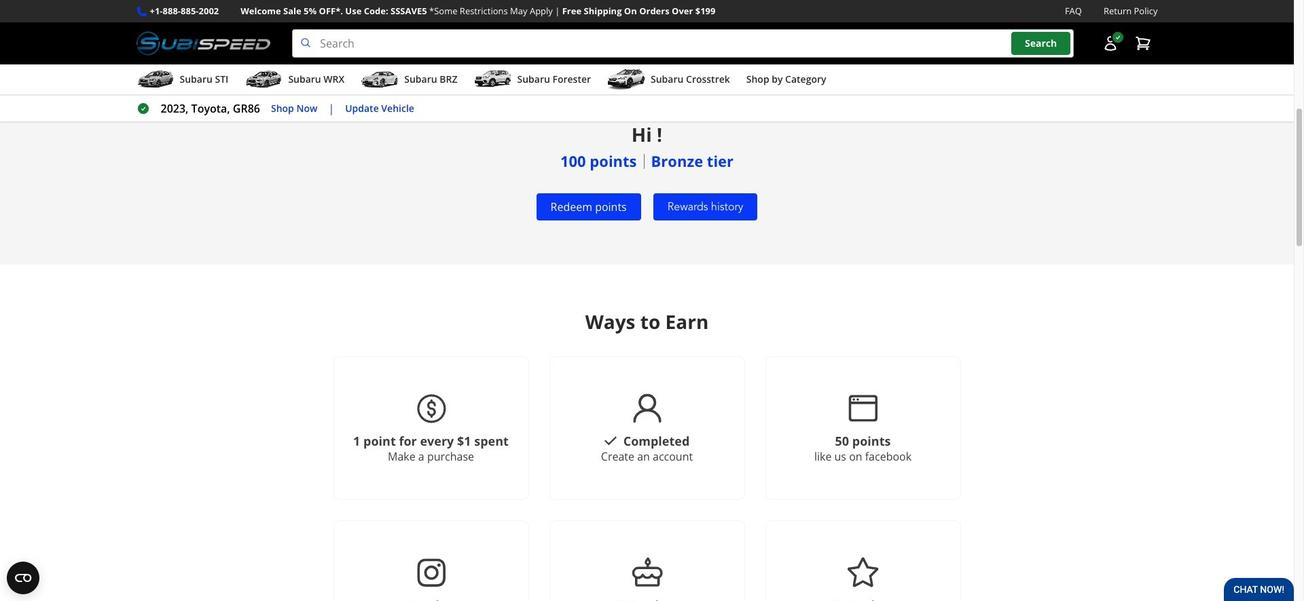 Task type: describe. For each thing, give the bounding box(es) containing it.
search input field
[[292, 29, 1074, 58]]

a subaru wrx thumbnail image image
[[245, 69, 283, 90]]

a subaru crosstrek thumbnail image image
[[607, 69, 645, 90]]

open widget image
[[7, 563, 39, 595]]



Task type: vqa. For each thing, say whether or not it's contained in the screenshot.
All link
no



Task type: locate. For each thing, give the bounding box(es) containing it.
campaigns list list
[[239, 357, 1055, 602]]

button image
[[1102, 35, 1119, 52]]

a subaru sti thumbnail image image
[[136, 69, 174, 90]]

subispeed logo image
[[136, 29, 271, 58]]

a subaru forester thumbnail image image
[[474, 69, 512, 90]]

heading
[[239, 309, 1055, 335]]

a subaru brz thumbnail image image
[[361, 69, 399, 90]]



